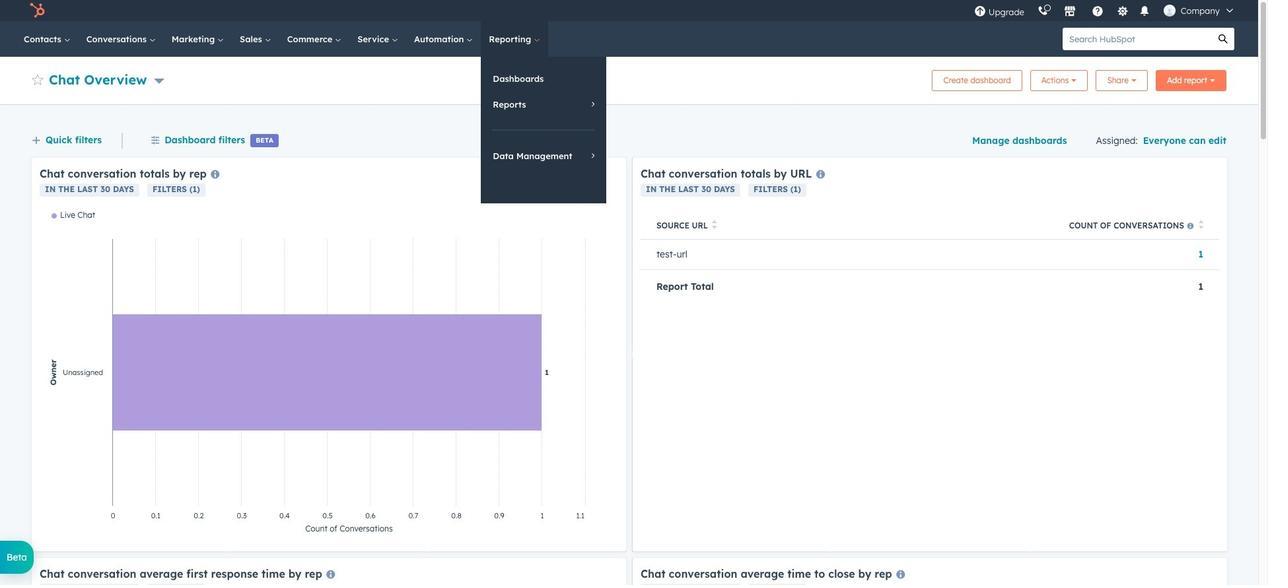 Task type: describe. For each thing, give the bounding box(es) containing it.
marketplaces image
[[1064, 6, 1076, 18]]

reporting menu
[[481, 57, 607, 203]]

Search HubSpot search field
[[1063, 28, 1212, 50]]

jacob simon image
[[1164, 5, 1175, 17]]

press to sort. image
[[712, 220, 717, 229]]



Task type: locate. For each thing, give the bounding box(es) containing it.
chat conversation average time to close by rep element
[[633, 558, 1227, 585]]

interactive chart image
[[40, 210, 618, 544]]

1 press to sort. element from the left
[[712, 220, 717, 231]]

0 horizontal spatial press to sort. element
[[712, 220, 717, 231]]

chat conversation totals by rep element
[[32, 158, 626, 552]]

toggle series visibility region
[[52, 210, 95, 220]]

press to sort. image
[[1198, 220, 1203, 229]]

press to sort. element
[[712, 220, 717, 231], [1198, 220, 1203, 231]]

1 horizontal spatial press to sort. element
[[1198, 220, 1203, 231]]

2 press to sort. element from the left
[[1198, 220, 1203, 231]]

menu
[[967, 0, 1242, 21]]

chat conversation totals by url element
[[633, 158, 1227, 552]]

banner
[[32, 66, 1227, 91]]

chat conversation average first response time by rep element
[[32, 558, 626, 585]]



Task type: vqa. For each thing, say whether or not it's contained in the screenshot.
1st Press to sort. image from right
yes



